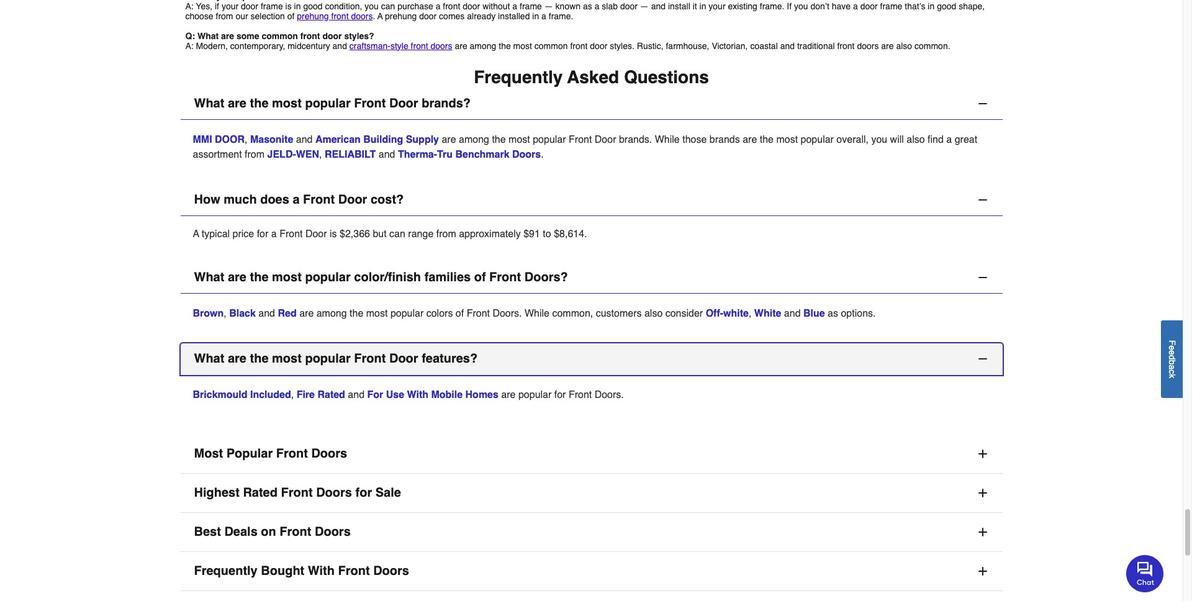 Task type: locate. For each thing, give the bounding box(es) containing it.
, left masonite link at the top
[[245, 134, 247, 145]]

comes
[[439, 11, 465, 21]]

rated right fire
[[318, 389, 345, 400]]

front up styles?
[[331, 11, 349, 21]]

plus image inside most popular front doors button
[[976, 448, 989, 460]]

1 vertical spatial a
[[193, 228, 199, 240]]

2 vertical spatial minus image
[[976, 353, 989, 365]]

a:
[[185, 1, 194, 11], [185, 41, 194, 51]]

frame left "that's"
[[880, 1, 902, 11]]

for
[[257, 228, 268, 240], [554, 389, 566, 400], [355, 485, 372, 500]]

door for brands?
[[389, 96, 418, 110]]

2 vertical spatial from
[[436, 228, 456, 240]]

0 horizontal spatial prehung
[[297, 11, 329, 21]]

door inside are among the most popular front door brands. while those brands are the most popular overall, you will also find a great assortment from
[[595, 134, 616, 145]]

your right it
[[709, 1, 726, 11]]

1 vertical spatial among
[[459, 134, 489, 145]]

0 vertical spatial while
[[655, 134, 680, 145]]

most popular front doors button
[[180, 435, 1003, 474]]

blue
[[804, 308, 825, 319]]

is
[[285, 1, 292, 11], [330, 228, 337, 240]]

reliabilt link
[[325, 149, 376, 160]]

frequently inside 'button'
[[194, 564, 258, 578]]

jeld-wen link
[[267, 149, 319, 160]]

2 plus image from the top
[[976, 565, 989, 577]]

the up the benchmark
[[492, 134, 506, 145]]

1 vertical spatial with
[[308, 564, 335, 578]]

bought
[[261, 564, 304, 578]]

what are the most popular front door features? button
[[180, 343, 1003, 375]]

1 vertical spatial minus image
[[976, 194, 989, 206]]

0 horizontal spatial .
[[373, 11, 375, 21]]

also inside are among the most popular front door brands. while those brands are the most popular overall, you will also find a great assortment from
[[907, 134, 925, 145]]

— right slab
[[640, 1, 649, 11]]

1 a: from the top
[[185, 1, 194, 11]]

midcentury
[[288, 41, 330, 51]]

plus image
[[976, 487, 989, 499], [976, 526, 989, 538]]

among up therma-tru benchmark doors link
[[459, 134, 489, 145]]

brown
[[193, 308, 224, 319]]

of
[[287, 11, 295, 21], [474, 270, 486, 284], [456, 308, 464, 319]]

0 horizontal spatial common
[[262, 31, 298, 41]]

minus image inside what are the most popular front door brands? button
[[976, 97, 989, 110]]

1 horizontal spatial from
[[245, 149, 265, 160]]

from down masonite
[[245, 149, 265, 160]]

1 plus image from the top
[[976, 448, 989, 460]]

frame right our
[[261, 1, 283, 11]]

1 vertical spatial is
[[330, 228, 337, 240]]

prehung up 'midcentury'
[[297, 11, 329, 21]]

traditional
[[797, 41, 835, 51]]

those
[[683, 134, 707, 145]]

, for wen
[[319, 149, 322, 160]]

0 horizontal spatial your
[[222, 1, 239, 11]]

, left black
[[224, 308, 226, 319]]

frame right without
[[520, 1, 542, 11]]

highest
[[194, 485, 240, 500]]

q:
[[185, 31, 195, 41]]

2 vertical spatial for
[[355, 485, 372, 500]]

also left the common.
[[896, 41, 912, 51]]

1 horizontal spatial frequently
[[474, 67, 563, 87]]

a inside how much does a front door cost? button
[[293, 192, 300, 207]]

use
[[386, 389, 404, 400]]

0 vertical spatial also
[[896, 41, 912, 51]]

0 vertical spatial as
[[583, 1, 592, 11]]

0 vertical spatial doors.
[[493, 308, 522, 319]]

— left known
[[544, 1, 553, 11]]

colors
[[426, 308, 453, 319]]

popular down $2,366
[[305, 270, 351, 284]]

doors inside highest rated front doors for sale button
[[316, 485, 352, 500]]

and right the coastal
[[780, 41, 795, 51]]

1 vertical spatial doors.
[[595, 389, 624, 400]]

also right will
[[907, 134, 925, 145]]

2 horizontal spatial from
[[436, 228, 456, 240]]

a left slab
[[595, 1, 599, 11]]

1 vertical spatial plus image
[[976, 565, 989, 577]]

0 vertical spatial .
[[373, 11, 375, 21]]

1 horizontal spatial frame.
[[760, 1, 785, 11]]

2 prehung from the left
[[385, 11, 417, 21]]

0 vertical spatial minus image
[[976, 97, 989, 110]]

what are the most popular color/finish families of front doors?
[[194, 270, 568, 284]]

also left consider
[[644, 308, 663, 319]]

frequently asked questions
[[474, 67, 709, 87]]

most inside what are the most popular front door brands? button
[[272, 96, 302, 110]]

2 vertical spatial also
[[644, 308, 663, 319]]

common down selection
[[262, 31, 298, 41]]

your
[[222, 1, 239, 11], [709, 1, 726, 11]]

frame
[[261, 1, 283, 11], [520, 1, 542, 11], [880, 1, 902, 11]]

1 your from the left
[[222, 1, 239, 11]]

american
[[315, 134, 361, 145]]

0 vertical spatial rated
[[318, 389, 345, 400]]

door
[[241, 1, 258, 11], [463, 1, 480, 11], [620, 1, 638, 11], [860, 1, 878, 11], [419, 11, 437, 21], [323, 31, 342, 41], [590, 41, 607, 51]]

good left "shape,"
[[937, 1, 956, 11]]

1 horizontal spatial —
[[640, 1, 649, 11]]

0 horizontal spatial from
[[216, 11, 233, 21]]

0 vertical spatial from
[[216, 11, 233, 21]]

. right the benchmark
[[541, 149, 544, 160]]

find
[[928, 134, 944, 145]]

0 vertical spatial of
[[287, 11, 295, 21]]

0 horizontal spatial with
[[308, 564, 335, 578]]

door up supply
[[389, 96, 418, 110]]

1 vertical spatial rated
[[243, 485, 278, 500]]

0 vertical spatial a:
[[185, 1, 194, 11]]

door left cost?
[[338, 192, 367, 207]]

e
[[1167, 345, 1177, 350], [1167, 350, 1177, 355]]

for down what are the most popular front door features? button
[[554, 389, 566, 400]]

common,
[[552, 308, 593, 319]]

door for features?
[[389, 351, 418, 366]]

what up brown link
[[194, 270, 224, 284]]

plus image for frequently bought with front doors
[[976, 565, 989, 577]]

1 horizontal spatial .
[[541, 149, 544, 160]]

0 vertical spatial can
[[381, 1, 395, 11]]

slab
[[602, 1, 618, 11]]

plus image
[[976, 448, 989, 460], [976, 565, 989, 577]]

1 horizontal spatial as
[[828, 308, 838, 319]]

cost?
[[371, 192, 404, 207]]

styles?
[[344, 31, 374, 41]]

of right families
[[474, 270, 486, 284]]

frequently for frequently bought with front doors
[[194, 564, 258, 578]]

door for brands.
[[595, 134, 616, 145]]

a: left modern,
[[185, 41, 194, 51]]

and down building
[[379, 149, 395, 160]]

what for what are the most popular color/finish families of front doors?
[[194, 270, 224, 284]]

a: yes, if your door frame is in good condition, you can purchase a front door without a frame — known as a slab door — and install it in your existing frame. if you don't have a door frame that's in good shape, choose from our selection of
[[185, 1, 985, 21]]

popular down what are the most popular front door brands? button on the top of page
[[533, 134, 566, 145]]

, down mmi door , masonite and american building supply
[[319, 149, 322, 160]]

plus image inside highest rated front doors for sale button
[[976, 487, 989, 499]]

are right brands
[[743, 134, 757, 145]]

a: left yes,
[[185, 1, 194, 11]]

0 horizontal spatial frequently
[[194, 564, 258, 578]]

0 horizontal spatial rated
[[243, 485, 278, 500]]

and left install
[[651, 1, 666, 11]]

for inside highest rated front doors for sale button
[[355, 485, 372, 500]]

as right blue
[[828, 308, 838, 319]]

supply
[[406, 134, 439, 145]]

1 horizontal spatial for
[[355, 485, 372, 500]]

0 vertical spatial among
[[470, 41, 496, 51]]

popular right homes
[[518, 389, 552, 400]]

questions
[[624, 67, 709, 87]]

what inside what are the most popular front door features? button
[[194, 351, 224, 366]]

as right known
[[583, 1, 592, 11]]

what inside what are the most popular front door brands? button
[[194, 96, 224, 110]]

what
[[197, 31, 219, 41], [194, 96, 224, 110], [194, 270, 224, 284], [194, 351, 224, 366]]

red
[[278, 308, 297, 319]]

masonite link
[[250, 134, 293, 145]]

0 vertical spatial plus image
[[976, 448, 989, 460]]

to
[[543, 228, 551, 240]]

your right if
[[222, 1, 239, 11]]

the
[[499, 41, 511, 51], [250, 96, 269, 110], [492, 134, 506, 145], [760, 134, 774, 145], [250, 270, 269, 284], [350, 308, 363, 319], [250, 351, 269, 366]]

plus image inside best deals on front doors button
[[976, 526, 989, 538]]

the down installed
[[499, 41, 511, 51]]

while left common,
[[525, 308, 550, 319]]

you right condition,
[[365, 1, 379, 11]]

a up k
[[1167, 365, 1177, 369]]

2 minus image from the top
[[976, 194, 989, 206]]

a
[[377, 11, 383, 21], [193, 228, 199, 240]]

0 horizontal spatial while
[[525, 308, 550, 319]]

0 vertical spatial plus image
[[976, 487, 989, 499]]

1 vertical spatial from
[[245, 149, 265, 160]]

minus image
[[976, 271, 989, 284]]

1 vertical spatial can
[[389, 228, 405, 240]]

front right style on the top
[[411, 41, 428, 51]]

door left without
[[463, 1, 480, 11]]

a right have
[[853, 1, 858, 11]]

2 — from the left
[[640, 1, 649, 11]]

what right q:
[[197, 31, 219, 41]]

2 vertical spatial among
[[317, 308, 347, 319]]

frequently bought with front doors
[[194, 564, 409, 578]]

3 minus image from the top
[[976, 353, 989, 365]]

1 horizontal spatial while
[[655, 134, 680, 145]]

prehung front doors . a prehung door comes already installed in a frame.
[[297, 11, 573, 21]]

front down prehung front doors 'link'
[[300, 31, 320, 41]]

the up black
[[250, 270, 269, 284]]

while left those
[[655, 134, 680, 145]]

c
[[1167, 369, 1177, 374]]

prehung up craftsman-style front doors link
[[385, 11, 417, 21]]

1 vertical spatial frequently
[[194, 564, 258, 578]]

rated inside button
[[243, 485, 278, 500]]

1 minus image from the top
[[976, 97, 989, 110]]

, left fire
[[291, 389, 294, 400]]

1 vertical spatial for
[[554, 389, 566, 400]]

modern,
[[196, 41, 228, 51]]

a: inside a: yes, if your door frame is in good condition, you can purchase a front door without a frame — known as a slab door — and install it in your existing frame. if you don't have a door frame that's in good shape, choose from our selection of
[[185, 1, 194, 11]]

best
[[194, 525, 221, 539]]

in right selection
[[294, 1, 301, 11]]

doors
[[351, 11, 373, 21], [431, 41, 452, 51], [857, 41, 879, 51]]

a left typical
[[193, 228, 199, 240]]

among down already
[[470, 41, 496, 51]]

from inside are among the most popular front door brands. while those brands are the most popular overall, you will also find a great assortment from
[[245, 149, 265, 160]]

1 frame from the left
[[261, 1, 283, 11]]

1 horizontal spatial prehung
[[385, 11, 417, 21]]

brown link
[[193, 308, 224, 319]]

k
[[1167, 374, 1177, 378]]

what inside what are the most popular color/finish families of front doors? button
[[194, 270, 224, 284]]

yes,
[[196, 1, 212, 11]]

0 vertical spatial frequently
[[474, 67, 563, 87]]

1 horizontal spatial good
[[937, 1, 956, 11]]

, for door
[[245, 134, 247, 145]]

a inside are among the most popular front door brands. while those brands are the most popular overall, you will also find a great assortment from
[[947, 134, 952, 145]]

are left some
[[221, 31, 234, 41]]

2 horizontal spatial of
[[474, 270, 486, 284]]

0 horizontal spatial of
[[287, 11, 295, 21]]

1 horizontal spatial rated
[[318, 389, 345, 400]]

brickmould included , fire rated and for use with mobile homes are popular for front doors.
[[193, 389, 624, 400]]

3 frame from the left
[[880, 1, 902, 11]]

install
[[668, 1, 690, 11]]

plus image inside frequently bought with front doors 'button'
[[976, 565, 989, 577]]

0 horizontal spatial —
[[544, 1, 553, 11]]

1 horizontal spatial frame
[[520, 1, 542, 11]]

and inside a: yes, if your door frame is in good condition, you can purchase a front door without a frame — known as a slab door — and install it in your existing frame. if you don't have a door frame that's in good shape, choose from our selection of
[[651, 1, 666, 11]]

best deals on front doors button
[[180, 513, 1003, 552]]

wen
[[296, 149, 319, 160]]

for
[[367, 389, 383, 400]]

for right price at the left
[[257, 228, 268, 240]]

1 horizontal spatial your
[[709, 1, 726, 11]]

minus image
[[976, 97, 989, 110], [976, 194, 989, 206], [976, 353, 989, 365]]

front inside 'button'
[[338, 564, 370, 578]]

1 horizontal spatial is
[[330, 228, 337, 240]]

1 horizontal spatial you
[[794, 1, 808, 11]]

you right if
[[794, 1, 808, 11]]

among inside the q: what are some common front door styles? a: modern, contemporary, midcentury and craftsman-style front doors are among the most common front door styles. rustic, farmhouse, victorian, coastal and traditional front doors are also common.
[[470, 41, 496, 51]]

as inside a: yes, if your door frame is in good condition, you can purchase a front door without a frame — known as a slab door — and install it in your existing frame. if you don't have a door frame that's in good shape, choose from our selection of
[[583, 1, 592, 11]]

can right but
[[389, 228, 405, 240]]

common down known
[[535, 41, 568, 51]]

e up d on the right bottom
[[1167, 345, 1177, 350]]

among
[[470, 41, 496, 51], [459, 134, 489, 145], [317, 308, 347, 319]]

0 horizontal spatial doors
[[351, 11, 373, 21]]

doors inside most popular front doors button
[[311, 446, 347, 461]]

frame. up the q: what are some common front door styles? a: modern, contemporary, midcentury and craftsman-style front doors are among the most common front door styles. rustic, farmhouse, victorian, coastal and traditional front doors are also common. at the top
[[549, 11, 573, 21]]

door
[[389, 96, 418, 110], [595, 134, 616, 145], [338, 192, 367, 207], [305, 228, 327, 240], [389, 351, 418, 366]]

is left $2,366
[[330, 228, 337, 240]]

0 horizontal spatial is
[[285, 1, 292, 11]]

0 vertical spatial a
[[377, 11, 383, 21]]

mmi door link
[[193, 134, 245, 145]]

2 horizontal spatial frame
[[880, 1, 902, 11]]

common.
[[915, 41, 950, 51]]

mmi door , masonite and american building supply
[[193, 134, 439, 145]]

a right the find
[[947, 134, 952, 145]]

craftsman-
[[349, 41, 391, 51]]

a
[[436, 1, 441, 11], [513, 1, 517, 11], [595, 1, 599, 11], [853, 1, 858, 11], [542, 11, 546, 21], [947, 134, 952, 145], [293, 192, 300, 207], [271, 228, 277, 240], [1167, 365, 1177, 369]]

the up masonite link at the top
[[250, 96, 269, 110]]

most popular front doors
[[194, 446, 347, 461]]

can left purchase
[[381, 1, 395, 11]]

1 plus image from the top
[[976, 487, 989, 499]]

our
[[236, 11, 248, 21]]

1 horizontal spatial a
[[377, 11, 383, 21]]

1 vertical spatial plus image
[[976, 526, 989, 538]]

white link
[[754, 308, 781, 319]]

1 horizontal spatial of
[[456, 308, 464, 319]]

doors.
[[493, 308, 522, 319], [595, 389, 624, 400]]

0 vertical spatial with
[[407, 389, 428, 400]]

in right installed
[[532, 11, 539, 21]]

door up brickmould included , fire rated and for use with mobile homes are popular for front doors.
[[389, 351, 418, 366]]

1 vertical spatial as
[[828, 308, 838, 319]]

what up brickmould
[[194, 351, 224, 366]]

1 vertical spatial .
[[541, 149, 544, 160]]

2 horizontal spatial you
[[871, 134, 887, 145]]

1 vertical spatial also
[[907, 134, 925, 145]]

0 horizontal spatial for
[[257, 228, 268, 240]]

doors right traditional
[[857, 41, 879, 51]]

0 vertical spatial is
[[285, 1, 292, 11]]

,
[[245, 134, 247, 145], [319, 149, 322, 160], [224, 308, 226, 319], [749, 308, 752, 319], [291, 389, 294, 400]]

0 horizontal spatial good
[[303, 1, 323, 11]]

rustic,
[[637, 41, 664, 51]]

off-
[[706, 308, 723, 319]]

white
[[723, 308, 749, 319]]

among right red link
[[317, 308, 347, 319]]

1 horizontal spatial doors
[[431, 41, 452, 51]]

popular left overall,
[[801, 134, 834, 145]]

what are the most popular front door brands?
[[194, 96, 471, 110]]

0 horizontal spatial as
[[583, 1, 592, 11]]

as
[[583, 1, 592, 11], [828, 308, 838, 319]]

most inside the q: what are some common front door styles? a: modern, contemporary, midcentury and craftsman-style front doors are among the most common front door styles. rustic, farmhouse, victorian, coastal and traditional front doors are also common.
[[513, 41, 532, 51]]

with right use
[[407, 389, 428, 400]]

if
[[215, 1, 219, 11]]

2 plus image from the top
[[976, 526, 989, 538]]

0 horizontal spatial a
[[193, 228, 199, 240]]

a left known
[[542, 11, 546, 21]]

rated up on
[[243, 485, 278, 500]]

from right range
[[436, 228, 456, 240]]

condition,
[[325, 1, 362, 11]]

1 vertical spatial while
[[525, 308, 550, 319]]

a inside f e e d b a c k button
[[1167, 365, 1177, 369]]

brands?
[[422, 96, 471, 110]]

without
[[483, 1, 510, 11]]

in
[[294, 1, 301, 11], [700, 1, 706, 11], [928, 1, 935, 11], [532, 11, 539, 21]]

is inside a: yes, if your door frame is in good condition, you can purchase a front door without a frame — known as a slab door — and install it in your existing frame. if you don't have a door frame that's in good shape, choose from our selection of
[[285, 1, 292, 11]]

minus image inside what are the most popular front door features? button
[[976, 353, 989, 365]]

a right does in the left of the page
[[293, 192, 300, 207]]

is right selection
[[285, 1, 292, 11]]

2 a: from the top
[[185, 41, 194, 51]]

0 horizontal spatial frame
[[261, 1, 283, 11]]

1 vertical spatial a:
[[185, 41, 194, 51]]

a: inside the q: what are some common front door styles? a: modern, contemporary, midcentury and craftsman-style front doors are among the most common front door styles. rustic, farmhouse, victorian, coastal and traditional front doors are also common.
[[185, 41, 194, 51]]

plus image for most popular front doors
[[976, 448, 989, 460]]

selection
[[251, 11, 285, 21]]

1 vertical spatial of
[[474, 270, 486, 284]]

of right selection
[[287, 11, 295, 21]]

good left condition,
[[303, 1, 323, 11]]

are left the common.
[[881, 41, 894, 51]]



Task type: describe. For each thing, give the bounding box(es) containing it.
how much does a front door cost?
[[194, 192, 404, 207]]

$2,366
[[340, 228, 370, 240]]

are down comes
[[455, 41, 467, 51]]

1 good from the left
[[303, 1, 323, 11]]

for use with mobile homes link
[[367, 389, 499, 400]]

jeld-wen , reliabilt and therma-tru benchmark doors .
[[267, 149, 544, 160]]

most inside what are the most popular color/finish families of front doors? button
[[272, 270, 302, 284]]

what are the most popular front door brands? button
[[180, 88, 1003, 120]]

if
[[787, 1, 792, 11]]

off-white link
[[706, 308, 749, 319]]

options.
[[841, 308, 876, 319]]

doors inside best deals on front doors button
[[315, 525, 351, 539]]

american building supply link
[[315, 134, 439, 145]]

and left blue link on the bottom right of the page
[[784, 308, 801, 319]]

customers
[[596, 308, 642, 319]]

the right brands
[[760, 134, 774, 145]]

1 — from the left
[[544, 1, 553, 11]]

choose
[[185, 11, 213, 21]]

jeld-
[[267, 149, 296, 160]]

among inside are among the most popular front door brands. while those brands are the most popular overall, you will also find a great assortment from
[[459, 134, 489, 145]]

front right traditional
[[837, 41, 855, 51]]

popular up american
[[305, 96, 351, 110]]

a right price at the left
[[271, 228, 277, 240]]

door down prehung front doors 'link'
[[323, 31, 342, 41]]

known
[[556, 1, 581, 11]]

popular
[[226, 446, 273, 461]]

f
[[1167, 340, 1177, 345]]

2 vertical spatial of
[[456, 308, 464, 319]]

are up brickmould included link
[[228, 351, 246, 366]]

and left craftsman-
[[333, 41, 347, 51]]

are up door
[[228, 96, 246, 110]]

front inside are among the most popular front door brands. while those brands are the most popular overall, you will also find a great assortment from
[[569, 134, 592, 145]]

therma-
[[398, 149, 437, 160]]

front inside a: yes, if your door frame is in good condition, you can purchase a front door without a frame — known as a slab door — and install it in your existing frame. if you don't have a door frame that's in good shape, choose from our selection of
[[443, 1, 460, 11]]

minus image for features?
[[976, 353, 989, 365]]

plus image for best deals on front doors
[[976, 526, 989, 538]]

front up frequently asked questions on the top
[[570, 41, 588, 51]]

the inside the q: what are some common front door styles? a: modern, contemporary, midcentury and craftsman-style front doors are among the most common front door styles. rustic, farmhouse, victorian, coastal and traditional front doors are also common.
[[499, 41, 511, 51]]

0 horizontal spatial you
[[365, 1, 379, 11]]

does
[[260, 192, 289, 207]]

existing
[[728, 1, 757, 11]]

frequently for frequently asked questions
[[474, 67, 563, 87]]

are up tru
[[442, 134, 456, 145]]

and left for
[[348, 389, 365, 400]]

0 horizontal spatial frame.
[[549, 11, 573, 21]]

, left the white
[[749, 308, 752, 319]]

what are the most popular front door features?
[[194, 351, 478, 366]]

$91
[[524, 228, 540, 240]]

0 vertical spatial for
[[257, 228, 268, 240]]

deals
[[224, 525, 258, 539]]

0 horizontal spatial doors.
[[493, 308, 522, 319]]

what for what are the most popular front door brands?
[[194, 96, 224, 110]]

the down what are the most popular color/finish families of front doors?
[[350, 308, 363, 319]]

of inside a: yes, if your door frame is in good condition, you can purchase a front door without a frame — known as a slab door — and install it in your existing frame. if you don't have a door frame that's in good shape, choose from our selection of
[[287, 11, 295, 21]]

color/finish
[[354, 270, 421, 284]]

coastal
[[750, 41, 778, 51]]

some
[[237, 31, 259, 41]]

what for what are the most popular front door features?
[[194, 351, 224, 366]]

$8,614.
[[554, 228, 587, 240]]

door up some
[[241, 1, 258, 11]]

frame. inside a: yes, if your door frame is in good condition, you can purchase a front door without a frame — known as a slab door — and install it in your existing frame. if you don't have a door frame that's in good shape, choose from our selection of
[[760, 1, 785, 11]]

in right "that's"
[[928, 1, 935, 11]]

2 horizontal spatial doors
[[857, 41, 879, 51]]

2 frame from the left
[[520, 1, 542, 11]]

consider
[[665, 308, 703, 319]]

minus image inside how much does a front door cost? button
[[976, 194, 989, 206]]

are right "red"
[[299, 308, 314, 319]]

1 prehung from the left
[[297, 11, 329, 21]]

the up included
[[250, 351, 269, 366]]

what inside the q: what are some common front door styles? a: modern, contemporary, midcentury and craftsman-style front doors are among the most common front door styles. rustic, farmhouse, victorian, coastal and traditional front doors are also common.
[[197, 31, 219, 41]]

black
[[229, 308, 256, 319]]

2 good from the left
[[937, 1, 956, 11]]

prehung front doors link
[[297, 11, 373, 21]]

on
[[261, 525, 276, 539]]

and up wen
[[296, 134, 313, 145]]

q: what are some common front door styles? a: modern, contemporary, midcentury and craftsman-style front doors are among the most common front door styles. rustic, farmhouse, victorian, coastal and traditional front doors are also common.
[[185, 31, 950, 51]]

popular up fire rated link
[[305, 351, 351, 366]]

overall,
[[837, 134, 869, 145]]

door
[[215, 134, 245, 145]]

and left "red"
[[259, 308, 275, 319]]

1 horizontal spatial doors.
[[595, 389, 624, 400]]

fire
[[297, 389, 315, 400]]

are among the most popular front door brands. while those brands are the most popular overall, you will also find a great assortment from
[[193, 134, 977, 160]]

a typical price for a front door is $2,366 but can range from approximately $91 to $8,614.
[[193, 228, 587, 240]]

2 e from the top
[[1167, 350, 1177, 355]]

with inside frequently bought with front doors 'button'
[[308, 564, 335, 578]]

homes
[[465, 389, 499, 400]]

brands
[[710, 134, 740, 145]]

mobile
[[431, 389, 463, 400]]

tru
[[437, 149, 453, 160]]

can inside a: yes, if your door frame is in good condition, you can purchase a front door without a frame — known as a slab door — and install it in your existing frame. if you don't have a door frame that's in good shape, choose from our selection of
[[381, 1, 395, 11]]

most
[[194, 446, 223, 461]]

how
[[194, 192, 220, 207]]

from inside a: yes, if your door frame is in good condition, you can purchase a front door without a frame — known as a slab door — and install it in your existing frame. if you don't have a door frame that's in good shape, choose from our selection of
[[216, 11, 233, 21]]

1 horizontal spatial with
[[407, 389, 428, 400]]

black link
[[229, 308, 256, 319]]

don't
[[811, 1, 829, 11]]

are right homes
[[501, 389, 516, 400]]

1 horizontal spatial common
[[535, 41, 568, 51]]

f e e d b a c k button
[[1161, 320, 1183, 398]]

building
[[363, 134, 403, 145]]

door for is
[[305, 228, 327, 240]]

b
[[1167, 360, 1177, 365]]

doors inside frequently bought with front doors 'button'
[[373, 564, 409, 578]]

popular left the colors
[[391, 308, 424, 319]]

brickmould included link
[[193, 389, 291, 400]]

chat invite button image
[[1126, 555, 1164, 592]]

benchmark
[[455, 149, 510, 160]]

already
[[467, 11, 496, 21]]

f e e d b a c k
[[1167, 340, 1177, 378]]

victorian,
[[712, 41, 748, 51]]

, for included
[[291, 389, 294, 400]]

styles.
[[610, 41, 635, 51]]

1 e from the top
[[1167, 345, 1177, 350]]

much
[[224, 192, 257, 207]]

also inside the q: what are some common front door styles? a: modern, contemporary, midcentury and craftsman-style front doors are among the most common front door styles. rustic, farmhouse, victorian, coastal and traditional front doors are also common.
[[896, 41, 912, 51]]

door right slab
[[620, 1, 638, 11]]

but
[[373, 228, 387, 240]]

included
[[250, 389, 291, 400]]

frequently bought with front doors button
[[180, 552, 1003, 591]]

2 horizontal spatial for
[[554, 389, 566, 400]]

a right without
[[513, 1, 517, 11]]

2 your from the left
[[709, 1, 726, 11]]

fire rated link
[[297, 389, 345, 400]]

mmi
[[193, 134, 212, 145]]

you inside are among the most popular front door brands. while those brands are the most popular overall, you will also find a great assortment from
[[871, 134, 887, 145]]

a right purchase
[[436, 1, 441, 11]]

will
[[890, 134, 904, 145]]

doors?
[[525, 270, 568, 284]]

installed
[[498, 11, 530, 21]]

have
[[832, 1, 851, 11]]

approximately
[[459, 228, 521, 240]]

minus image for brands?
[[976, 97, 989, 110]]

brands.
[[619, 134, 652, 145]]

contemporary,
[[230, 41, 285, 51]]

blue link
[[804, 308, 825, 319]]

highest rated front doors for sale
[[194, 485, 401, 500]]

door left styles.
[[590, 41, 607, 51]]

door left comes
[[419, 11, 437, 21]]

great
[[955, 134, 977, 145]]

most inside what are the most popular front door features? button
[[272, 351, 302, 366]]

in right it
[[700, 1, 706, 11]]

while inside are among the most popular front door brands. while those brands are the most popular overall, you will also find a great assortment from
[[655, 134, 680, 145]]

of inside button
[[474, 270, 486, 284]]

plus image for highest rated front doors for sale
[[976, 487, 989, 499]]

are up black
[[228, 270, 246, 284]]

sale
[[375, 485, 401, 500]]

price
[[233, 228, 254, 240]]

families
[[425, 270, 471, 284]]

door right have
[[860, 1, 878, 11]]



Task type: vqa. For each thing, say whether or not it's contained in the screenshot.
blue at the bottom of the page
yes



